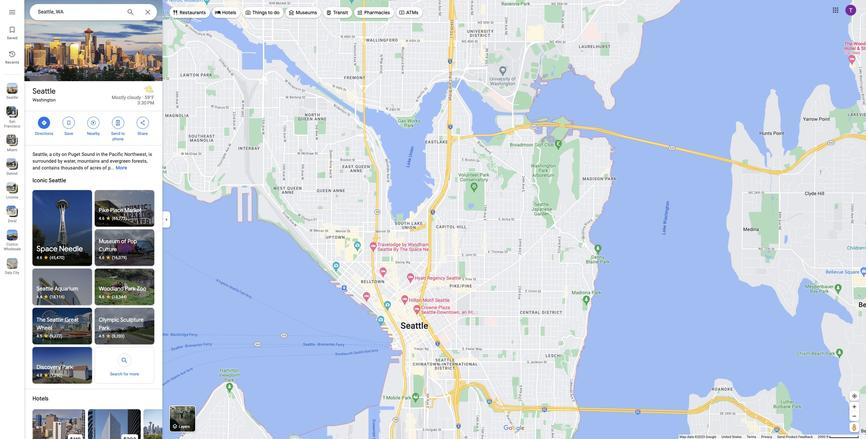 Task type: describe. For each thing, give the bounding box(es) containing it.
costco
[[6, 242, 18, 247]]

hotels inside  hotels
[[222, 9, 236, 16]]

atms
[[407, 9, 419, 16]]

hilton motif seattle · $119 · 4.2 stars · 4 stars image
[[33, 410, 85, 439]]

5
[[12, 139, 14, 144]]

menu image
[[8, 8, 16, 16]]

4.4 stars 18,116 reviews image
[[37, 295, 88, 300]]

 pharmacies
[[357, 9, 390, 16]]

show street view coverage image
[[850, 423, 860, 433]]

a
[[49, 152, 52, 157]]

list containing saved
[[0, 0, 24, 439]]

seattle button
[[0, 80, 24, 101]]

forests,
[[132, 158, 148, 164]]

2 for detroit
[[12, 163, 14, 167]]

by
[[58, 158, 63, 164]]


[[66, 119, 72, 127]]

in
[[96, 152, 100, 157]]

 things to do
[[245, 9, 280, 16]]

 hotels
[[215, 9, 236, 16]]

 restaurants
[[172, 9, 206, 16]]

feedback
[[799, 435, 814, 439]]

doral
[[8, 219, 17, 223]]

wholesale
[[4, 247, 21, 252]]

restaurants
[[180, 9, 206, 16]]

2000 ft button
[[819, 435, 860, 439]]

search
[[110, 372, 123, 377]]

daly city button
[[0, 256, 24, 277]]

united states button
[[722, 435, 742, 439]]

(7,290)
[[50, 373, 62, 378]]

costco wholesale
[[4, 242, 21, 252]]

park for discovery park
[[62, 364, 73, 371]]

more
[[116, 165, 127, 171]]

costco wholesale button
[[0, 227, 24, 253]]

4.5 for the seattle great wheel
[[37, 334, 42, 339]]

washington
[[33, 98, 56, 103]]

space
[[37, 244, 57, 254]]

woodland
[[99, 286, 124, 293]]

show your location image
[[852, 393, 858, 400]]

seattle for seattle
[[6, 95, 18, 100]]

sound
[[82, 152, 95, 157]]

zoom in image
[[853, 405, 858, 410]]

is
[[149, 152, 152, 157]]

more
[[130, 372, 139, 377]]

green tortoise hostel seattle · $66 · 4.4 stars · 2 stars image
[[144, 410, 196, 439]]


[[172, 9, 178, 16]]

on
[[62, 152, 67, 157]]

send product feedback
[[778, 435, 814, 439]]

ft
[[827, 435, 829, 439]]

send for send product feedback
[[778, 435, 785, 439]]

more button
[[116, 159, 127, 176]]


[[115, 119, 121, 127]]

recents
[[5, 60, 19, 65]]

4.5 stars 9,277 reviews image
[[37, 334, 88, 339]]

mountains
[[77, 158, 100, 164]]

park inside olympic sculpture park
[[99, 325, 110, 332]]


[[41, 119, 47, 127]]

of inside museum of pop culture
[[121, 238, 126, 245]]

footer inside google maps element
[[680, 435, 819, 439]]

museum
[[99, 238, 120, 245]]

puget
[[68, 152, 80, 157]]

water,
[[64, 158, 76, 164]]

p...
[[108, 165, 114, 171]]

privacy
[[762, 435, 773, 439]]

recents button
[[0, 47, 24, 66]]

pacific
[[109, 152, 123, 157]]

send for send to phone
[[111, 131, 120, 136]]

seattle,
[[33, 152, 48, 157]]

miami
[[7, 148, 17, 152]]

to inside  things to do
[[268, 9, 273, 16]]

4.6 for pike place market
[[99, 216, 105, 221]]

iconic seattle
[[33, 177, 66, 184]]

map
[[680, 435, 687, 439]]

main content containing seattle
[[7, 0, 196, 439]]

privacy button
[[762, 435, 773, 439]]

seattle down contains at the left top of the page
[[49, 177, 66, 184]]

(8,203)
[[112, 334, 125, 339]]

united states
[[722, 435, 742, 439]]

for
[[124, 372, 129, 377]]

museum of pop culture
[[99, 238, 137, 253]]

4.6 for museum of pop culture
[[99, 256, 105, 260]]

phone
[[112, 137, 124, 142]]

send to phone
[[111, 131, 125, 142]]

4.6 stars 16,079 reviews image
[[99, 255, 150, 261]]

seattle for seattle washington
[[33, 87, 56, 96]]

daly city
[[5, 271, 19, 275]]

4.5 stars 8,203 reviews image
[[99, 334, 150, 339]]

northwest,
[[124, 152, 147, 157]]

woodland park zoo
[[99, 286, 146, 293]]

do
[[274, 9, 280, 16]]

send product feedback button
[[778, 435, 814, 439]]

sculpture
[[120, 317, 144, 324]]

directions
[[35, 131, 53, 136]]

needle
[[59, 244, 83, 254]]

acres
[[90, 165, 101, 171]]

saved button
[[0, 23, 24, 42]]

save
[[64, 131, 73, 136]]

 museums
[[289, 9, 317, 16]]



Task type: vqa. For each thing, say whether or not it's contained in the screenshot.


Task type: locate. For each thing, give the bounding box(es) containing it.
and down the the on the top of page
[[101, 158, 109, 164]]

daly
[[5, 271, 12, 275]]

0 horizontal spatial and
[[33, 165, 40, 171]]

0 horizontal spatial to
[[121, 131, 125, 136]]

hotels down '4.8'
[[33, 396, 49, 403]]

4.5 for olympic sculpture park
[[99, 334, 105, 339]]

detroit
[[7, 172, 18, 176]]

of left p...
[[103, 165, 107, 171]]

1 vertical spatial to
[[121, 131, 125, 136]]

1 2 places element from the top
[[7, 162, 14, 168]]

4.6 stars 65,772 reviews image
[[99, 216, 150, 221]]

4.5 left "(8,203)"
[[99, 334, 105, 339]]

2 for doral
[[12, 210, 14, 215]]

seattle up wheel
[[47, 317, 64, 324]]

0 vertical spatial 2
[[12, 163, 14, 167]]

share
[[138, 131, 148, 136]]

seattle
[[33, 87, 56, 96], [6, 95, 18, 100], [49, 177, 66, 184], [37, 286, 53, 293], [47, 317, 64, 324]]

None search field
[[30, 4, 157, 20]]

0 horizontal spatial 4.5
[[37, 334, 42, 339]]

hotels
[[222, 9, 236, 16], [33, 396, 49, 403]]

 transit
[[326, 9, 348, 16]]

send left product
[[778, 435, 785, 439]]

1 vertical spatial park
[[99, 325, 110, 332]]

zoom out image
[[853, 414, 858, 419]]

olympic
[[99, 317, 119, 324]]

1 vertical spatial 2
[[12, 186, 14, 191]]

1 vertical spatial hotels
[[33, 396, 49, 403]]

product
[[786, 435, 798, 439]]

city
[[13, 271, 19, 275]]

google maps element
[[0, 0, 867, 439]]

0 vertical spatial park
[[125, 286, 136, 293]]

Seattle, WA field
[[30, 4, 157, 20]]

None field
[[38, 8, 121, 16]]

city
[[53, 152, 60, 157]]

pike
[[99, 207, 109, 214]]

2 places element for doral
[[7, 209, 14, 215]]

cloudy
[[127, 95, 141, 100]]

0 horizontal spatial of
[[84, 165, 89, 171]]

place
[[110, 207, 123, 214]]

seattle, a city on puget sound in the pacific northwest, is surrounded by water, mountains and evergreen forests, and contains thousands of acres of p...
[[33, 152, 152, 171]]

united
[[722, 435, 732, 439]]

(9,277)
[[50, 334, 62, 339]]

4.8
[[37, 373, 42, 378]]

4.6 for woodland park zoo
[[99, 295, 105, 300]]

2 vertical spatial 2 places element
[[7, 209, 14, 215]]

park down olympic
[[99, 325, 110, 332]]

market
[[125, 207, 142, 214]]

saved
[[7, 36, 17, 40]]

send up phone
[[111, 131, 120, 136]]

·
[[142, 95, 144, 100]]


[[399, 9, 405, 16]]

2000
[[819, 435, 826, 439]]


[[215, 9, 221, 16]]

terms button
[[747, 435, 757, 439]]

and down surrounded
[[33, 165, 40, 171]]

0 vertical spatial send
[[111, 131, 120, 136]]

and
[[101, 158, 109, 164], [33, 165, 40, 171]]

0 vertical spatial to
[[268, 9, 273, 16]]

evergreen
[[110, 158, 131, 164]]

0 vertical spatial 2 places element
[[7, 162, 14, 168]]

of left pop
[[121, 238, 126, 245]]

2 up livonia
[[12, 186, 14, 191]]

seattle up washington
[[33, 87, 56, 96]]

google
[[706, 435, 717, 439]]

2 places element
[[7, 162, 14, 168], [7, 186, 14, 192], [7, 209, 14, 215]]

mostly cloudy · 59°f 3:30 pm
[[112, 95, 154, 106]]

park for woodland park zoo
[[125, 286, 136, 293]]

the
[[101, 152, 108, 157]]

actions for seattle region
[[24, 111, 163, 145]]

3 2 from the top
[[12, 210, 14, 215]]

2000 ft
[[819, 435, 829, 439]]

4.6 stars 19,344 reviews image
[[99, 295, 150, 300]]

nearby
[[87, 131, 100, 136]]

seattle up 8
[[6, 95, 18, 100]]

google account: tyler black  
(blacklashes1000@gmail.com) image
[[846, 5, 857, 15]]

seattle weather image
[[144, 84, 154, 95]]

5 places element
[[7, 138, 14, 144]]

surrounded
[[33, 158, 57, 164]]

8 places element
[[7, 110, 14, 116]]

to up phone
[[121, 131, 125, 136]]

data
[[688, 435, 694, 439]]

main content
[[7, 0, 196, 439]]

2 4.5 from the left
[[99, 334, 105, 339]]

(18,116)
[[50, 295, 65, 300]]

seattle washington
[[33, 87, 56, 103]]

footer containing map data ©2023 google
[[680, 435, 819, 439]]

seattle up 4.4
[[37, 286, 53, 293]]

2 places element for detroit
[[7, 162, 14, 168]]

3 2 places element from the top
[[7, 209, 14, 215]]

(19,344)
[[112, 295, 127, 300]]

seattle for seattle aquarium
[[37, 286, 53, 293]]

2 up detroit
[[12, 163, 14, 167]]

2 places element up doral
[[7, 209, 14, 215]]

1 horizontal spatial to
[[268, 9, 273, 16]]

to
[[268, 9, 273, 16], [121, 131, 125, 136]]

1 horizontal spatial and
[[101, 158, 109, 164]]


[[140, 119, 146, 127]]

discovery
[[37, 364, 61, 371]]

of
[[84, 165, 89, 171], [103, 165, 107, 171], [121, 238, 126, 245]]

8
[[12, 110, 14, 115]]

footer
[[680, 435, 819, 439]]

pop
[[128, 238, 137, 245]]

1 horizontal spatial park
[[99, 325, 110, 332]]

send inside the send to phone
[[111, 131, 120, 136]]

francisco
[[4, 124, 20, 129]]

2 for livonia
[[12, 186, 14, 191]]

seattle inside seattle washington
[[33, 87, 56, 96]]


[[90, 119, 96, 127]]

4.4
[[37, 295, 42, 300]]

none search field inside google maps element
[[30, 4, 157, 20]]

hotels right ""
[[222, 9, 236, 16]]

2 places element up detroit
[[7, 162, 14, 168]]

4.6 for space needle
[[37, 256, 42, 260]]

©2023
[[695, 435, 705, 439]]

1 horizontal spatial hotels
[[222, 9, 236, 16]]

4.5 down wheel
[[37, 334, 42, 339]]

states
[[733, 435, 742, 439]]

2 vertical spatial park
[[62, 364, 73, 371]]

4.5 inside image
[[99, 334, 105, 339]]

1 vertical spatial 2 places element
[[7, 186, 14, 192]]

to left "do" in the top of the page
[[268, 9, 273, 16]]

send inside the send product feedback button
[[778, 435, 785, 439]]

1 vertical spatial and
[[33, 165, 40, 171]]

0 horizontal spatial hotels
[[33, 396, 49, 403]]

 atms
[[399, 9, 419, 16]]

2 horizontal spatial park
[[125, 286, 136, 293]]

4.6 down pike
[[99, 216, 105, 221]]

seattle inside the seattle great wheel
[[47, 317, 64, 324]]

3:30 pm
[[138, 100, 154, 106]]

2 up doral
[[12, 210, 14, 215]]

1 horizontal spatial of
[[103, 165, 107, 171]]

1 2 from the top
[[12, 163, 14, 167]]

4.6 down culture
[[99, 256, 105, 260]]

4.6 stars 45,470 reviews image
[[37, 255, 88, 261]]

2 vertical spatial 2
[[12, 210, 14, 215]]

(65,772)
[[112, 216, 127, 221]]

zoo
[[137, 286, 146, 293]]

1 horizontal spatial 4.5
[[99, 334, 105, 339]]

pharmacies
[[365, 9, 390, 16]]

2 places element up livonia
[[7, 186, 14, 192]]

livonia
[[6, 195, 18, 200]]

4.8 stars 7,290 reviews image
[[37, 373, 88, 379]]

1 horizontal spatial send
[[778, 435, 785, 439]]

4.6 down space
[[37, 256, 42, 260]]

space needle
[[37, 244, 83, 254]]

2 2 from the top
[[12, 186, 14, 191]]


[[357, 9, 363, 16]]

the seattle great wheel
[[37, 317, 79, 332]]

1 vertical spatial send
[[778, 435, 785, 439]]

1 4.5 from the left
[[37, 334, 42, 339]]

hyatt regency seattle · $203 · 4.6 stars · 4 stars image
[[88, 410, 141, 439]]

of down mountains
[[84, 165, 89, 171]]

park
[[125, 286, 136, 293], [99, 325, 110, 332], [62, 364, 73, 371]]

the
[[37, 317, 46, 324]]

2 2 places element from the top
[[7, 186, 14, 192]]

hotels inside main content
[[33, 396, 49, 403]]

2
[[12, 163, 14, 167], [12, 186, 14, 191], [12, 210, 14, 215]]

park up 4.8 stars 7,290 reviews image
[[62, 364, 73, 371]]

map data ©2023 google
[[680, 435, 717, 439]]

4.5 inside image
[[37, 334, 42, 339]]

park up 4.6 stars 19,344 reviews image
[[125, 286, 136, 293]]

59°f
[[145, 95, 154, 100]]

to inside the send to phone
[[121, 131, 125, 136]]

2 horizontal spatial of
[[121, 238, 126, 245]]

museums
[[296, 9, 317, 16]]

mostly
[[112, 95, 126, 100]]

great
[[65, 317, 79, 324]]

contains
[[42, 165, 60, 171]]

none field inside seattle, wa field
[[38, 8, 121, 16]]

4.6 inside image
[[99, 216, 105, 221]]

0 vertical spatial hotels
[[222, 9, 236, 16]]

seattle aquarium
[[37, 286, 78, 293]]

collapse side panel image
[[163, 216, 170, 223]]

terms
[[747, 435, 757, 439]]

culture
[[99, 246, 117, 253]]

4.6 down woodland
[[99, 295, 105, 300]]

0 horizontal spatial park
[[62, 364, 73, 371]]

2 places element for livonia
[[7, 186, 14, 192]]

seattle inside button
[[6, 95, 18, 100]]

0 vertical spatial and
[[101, 158, 109, 164]]

0 horizontal spatial send
[[111, 131, 120, 136]]

list
[[0, 0, 24, 439]]

aquarium
[[54, 286, 78, 293]]



